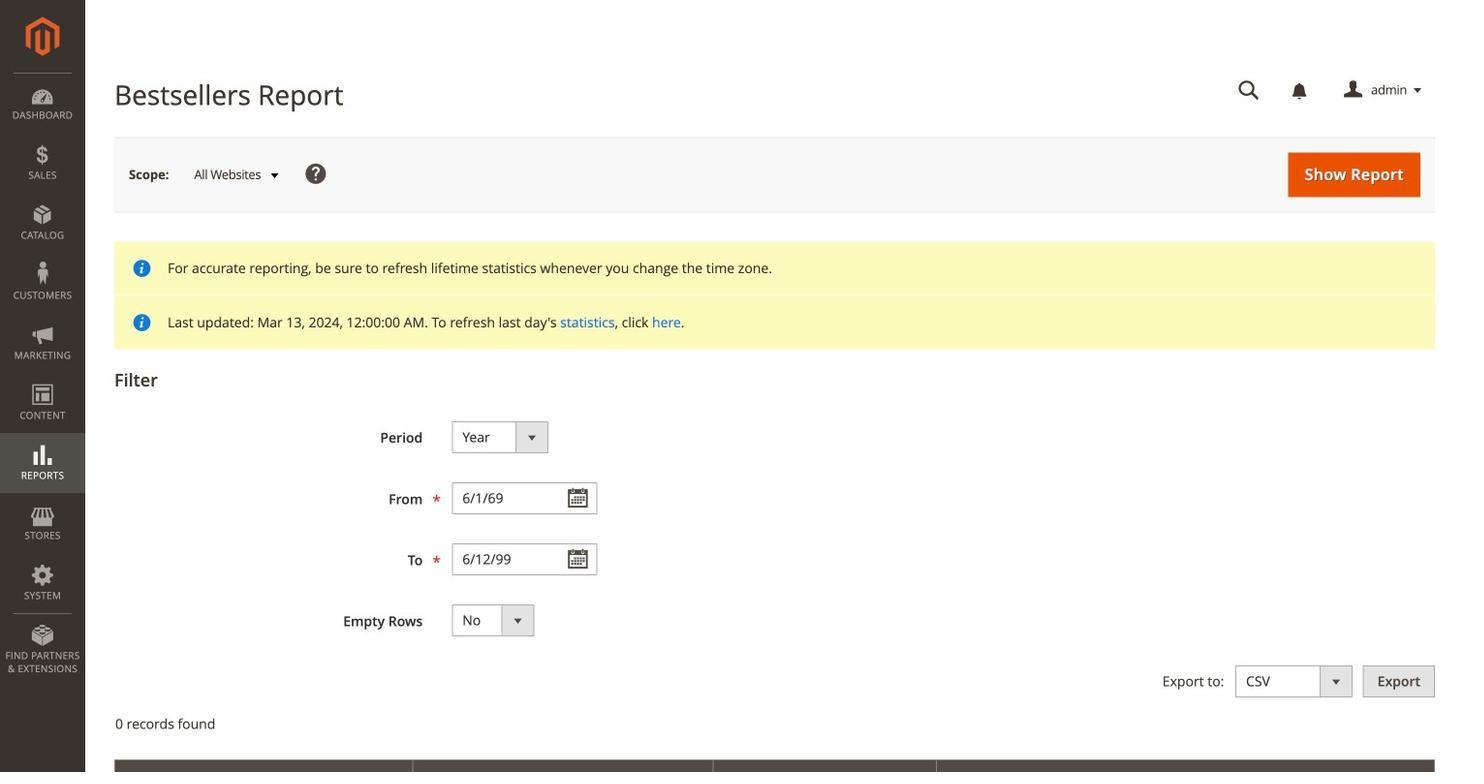 Task type: locate. For each thing, give the bounding box(es) containing it.
menu bar
[[0, 73, 85, 685]]

None text field
[[1225, 74, 1273, 108], [452, 544, 597, 576], [1225, 74, 1273, 108], [452, 544, 597, 576]]

magento admin panel image
[[26, 16, 60, 56]]

None text field
[[452, 482, 597, 514]]



